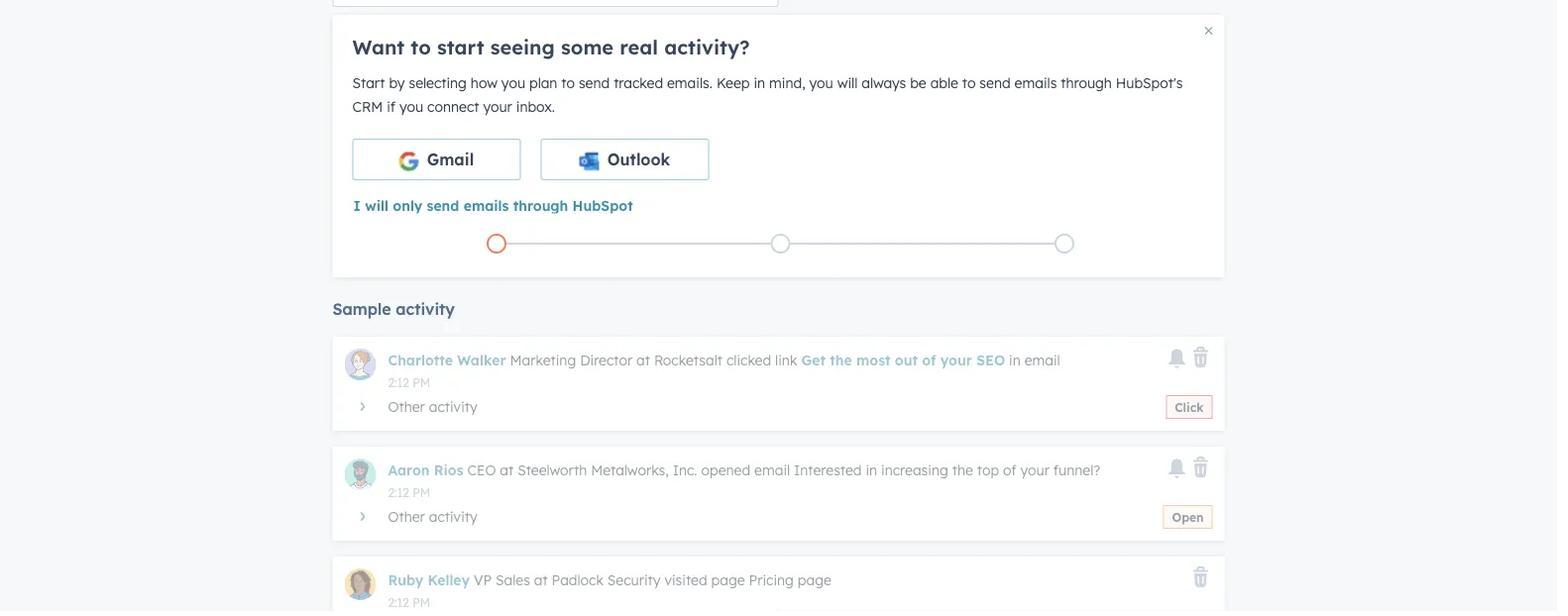 Task type: locate. For each thing, give the bounding box(es) containing it.
your inside start by selecting how you plan to send tracked emails. keep in mind, you will always be able to send emails through hubspot's crm if you connect your inbox.
[[483, 98, 512, 115]]

at right sales
[[534, 572, 548, 589]]

2:12 for aaron rios
[[388, 485, 409, 500]]

2:12 pm down ruby
[[388, 595, 430, 610]]

will right the i
[[365, 197, 389, 214]]

pm down ruby kelley link
[[413, 595, 430, 610]]

pm
[[413, 375, 430, 390], [413, 485, 430, 500], [413, 595, 430, 610]]

if
[[387, 98, 396, 115]]

0 horizontal spatial in
[[754, 74, 765, 92]]

2 vertical spatial at
[[534, 572, 548, 589]]

activity
[[396, 299, 455, 319]]

0 horizontal spatial send
[[427, 197, 459, 214]]

2:12 pm
[[388, 375, 430, 390], [388, 485, 430, 500], [388, 595, 430, 610]]

pm down aaron rios link
[[413, 485, 430, 500]]

start by selecting how you plan to send tracked emails. keep in mind, you will always be able to send emails through hubspot's crm if you connect your inbox.
[[352, 74, 1183, 115]]

1 vertical spatial in
[[1009, 352, 1021, 369]]

gmail
[[427, 150, 474, 170]]

inbox.
[[516, 98, 555, 115]]

send
[[579, 74, 610, 92], [980, 74, 1011, 92], [427, 197, 459, 214]]

your left funnel?
[[1020, 462, 1050, 479]]

1 horizontal spatial at
[[534, 572, 548, 589]]

will
[[837, 74, 858, 92], [365, 197, 389, 214]]

ruby
[[388, 572, 424, 589]]

0 vertical spatial pm
[[413, 375, 430, 390]]

0 horizontal spatial email
[[754, 462, 790, 479]]

0 horizontal spatial will
[[365, 197, 389, 214]]

emails inside start by selecting how you plan to send tracked emails. keep in mind, you will always be able to send emails through hubspot's crm if you connect your inbox.
[[1015, 74, 1057, 92]]

1 page from the left
[[711, 572, 745, 589]]

1 2:12 pm from the top
[[388, 375, 430, 390]]

metalworks,
[[591, 462, 669, 479]]

some
[[561, 35, 614, 59]]

in right 'keep'
[[754, 74, 765, 92]]

you right how in the left of the page
[[501, 74, 525, 92]]

0 vertical spatial emails
[[1015, 74, 1057, 92]]

0 horizontal spatial of
[[922, 352, 936, 369]]

0 horizontal spatial your
[[483, 98, 512, 115]]

2 2:12 from the top
[[388, 485, 409, 500]]

0 vertical spatial 2:12
[[388, 375, 409, 390]]

emails inside i will only send emails through hubspot button
[[464, 197, 509, 214]]

outlook
[[607, 150, 670, 170]]

0 vertical spatial 2:12 pm
[[388, 375, 430, 390]]

your
[[483, 98, 512, 115], [940, 352, 972, 369], [1020, 462, 1050, 479]]

2 vertical spatial in
[[866, 462, 877, 479]]

2 vertical spatial your
[[1020, 462, 1050, 479]]

marketing
[[510, 352, 576, 369]]

2:12 down aaron
[[388, 485, 409, 500]]

1 horizontal spatial page
[[798, 572, 832, 589]]

1 horizontal spatial will
[[837, 74, 858, 92]]

connect
[[427, 98, 479, 115]]

hubspot's
[[1116, 74, 1183, 92]]

in inside start by selecting how you plan to send tracked emails. keep in mind, you will always be able to send emails through hubspot's crm if you connect your inbox.
[[754, 74, 765, 92]]

2 vertical spatial 2:12 pm
[[388, 595, 430, 610]]

the left top
[[952, 462, 973, 479]]

1 horizontal spatial in
[[866, 462, 877, 479]]

sample
[[333, 299, 391, 319]]

keep
[[717, 74, 750, 92]]

1 vertical spatial through
[[513, 197, 568, 214]]

will left always
[[837, 74, 858, 92]]

you right mind,
[[809, 74, 833, 92]]

seeing
[[490, 35, 555, 59]]

1 vertical spatial pm
[[413, 485, 430, 500]]

1 vertical spatial of
[[1003, 462, 1017, 479]]

1 horizontal spatial through
[[1061, 74, 1112, 92]]

1 horizontal spatial send
[[579, 74, 610, 92]]

1 vertical spatial 2:12
[[388, 485, 409, 500]]

at for sales
[[534, 572, 548, 589]]

in right seo
[[1009, 352, 1021, 369]]

at right ceo
[[500, 462, 514, 479]]

through left hubspot's
[[1061, 74, 1112, 92]]

to right plan
[[561, 74, 575, 92]]

your down how in the left of the page
[[483, 98, 512, 115]]

rios
[[434, 462, 463, 479]]

1 horizontal spatial email
[[1025, 352, 1060, 369]]

list
[[354, 230, 1207, 258]]

at
[[636, 352, 650, 369], [500, 462, 514, 479], [534, 572, 548, 589]]

through
[[1061, 74, 1112, 92], [513, 197, 568, 214]]

aaron rios ceo at steelworth metalworks, inc. opened email interested in increasing the top of your funnel?
[[388, 462, 1101, 479]]

Outlook checkbox
[[541, 139, 709, 180]]

emails
[[1015, 74, 1057, 92], [464, 197, 509, 214]]

i will only send emails through hubspot button
[[352, 197, 634, 214]]

to right able at right top
[[962, 74, 976, 92]]

2 pm from the top
[[413, 485, 430, 500]]

0 vertical spatial in
[[754, 74, 765, 92]]

1 2:12 from the top
[[388, 375, 409, 390]]

tracked
[[614, 74, 663, 92]]

2 2:12 pm from the top
[[388, 485, 430, 500]]

funnel?
[[1053, 462, 1101, 479]]

emails right able at right top
[[1015, 74, 1057, 92]]

through inside button
[[513, 197, 568, 214]]

1 vertical spatial 2:12 pm
[[388, 485, 430, 500]]

at right director
[[636, 352, 650, 369]]

send right the only
[[427, 197, 459, 214]]

0 horizontal spatial through
[[513, 197, 568, 214]]

get the most out of your seo link
[[801, 352, 1005, 369]]

0 horizontal spatial emails
[[464, 197, 509, 214]]

to
[[411, 35, 431, 59], [561, 74, 575, 92], [962, 74, 976, 92]]

the right the get
[[830, 352, 852, 369]]

sales
[[496, 572, 530, 589]]

2:12 down ruby
[[388, 595, 409, 610]]

in left increasing
[[866, 462, 877, 479]]

most
[[856, 352, 891, 369]]

onboarding.steps.sendtrackedemailingmail.title image
[[776, 240, 786, 249]]

you
[[501, 74, 525, 92], [809, 74, 833, 92], [399, 98, 423, 115]]

2 vertical spatial pm
[[413, 595, 430, 610]]

page right pricing
[[798, 572, 832, 589]]

2 horizontal spatial in
[[1009, 352, 1021, 369]]

onboarding.steps.finalstep.title image
[[1060, 240, 1070, 249]]

crm
[[352, 98, 383, 115]]

charlotte walker marketing director at rocketsalt clicked link get the most out of your seo in email
[[388, 352, 1060, 369]]

1 horizontal spatial your
[[940, 352, 972, 369]]

your left seo
[[940, 352, 972, 369]]

send down some
[[579, 74, 610, 92]]

1 horizontal spatial of
[[1003, 462, 1017, 479]]

you right if
[[399, 98, 423, 115]]

2:12 pm down aaron
[[388, 485, 430, 500]]

2:12 pm for aaron rios
[[388, 485, 430, 500]]

2:12 pm for charlotte walker
[[388, 375, 430, 390]]

2 horizontal spatial to
[[962, 74, 976, 92]]

2:12 down charlotte
[[388, 375, 409, 390]]

2:12 pm down charlotte
[[388, 375, 430, 390]]

increasing
[[881, 462, 948, 479]]

2:12
[[388, 375, 409, 390], [388, 485, 409, 500], [388, 595, 409, 610]]

0 vertical spatial your
[[483, 98, 512, 115]]

0 vertical spatial through
[[1061, 74, 1112, 92]]

email
[[1025, 352, 1060, 369], [754, 462, 790, 479]]

1 horizontal spatial you
[[501, 74, 525, 92]]

0 vertical spatial will
[[837, 74, 858, 92]]

3 2:12 from the top
[[388, 595, 409, 610]]

3 2:12 pm from the top
[[388, 595, 430, 610]]

director
[[580, 352, 633, 369]]

1 vertical spatial at
[[500, 462, 514, 479]]

pm down charlotte
[[413, 375, 430, 390]]

page right visited at bottom left
[[711, 572, 745, 589]]

0 vertical spatial the
[[830, 352, 852, 369]]

of
[[922, 352, 936, 369], [1003, 462, 1017, 479]]

in
[[754, 74, 765, 92], [1009, 352, 1021, 369], [866, 462, 877, 479]]

aaron
[[388, 462, 430, 479]]

3 pm from the top
[[413, 595, 430, 610]]

1 vertical spatial emails
[[464, 197, 509, 214]]

1 horizontal spatial the
[[952, 462, 973, 479]]

be
[[910, 74, 927, 92]]

2 horizontal spatial at
[[636, 352, 650, 369]]

page
[[711, 572, 745, 589], [798, 572, 832, 589]]

out
[[895, 352, 918, 369]]

1 pm from the top
[[413, 375, 430, 390]]

send right able at right top
[[980, 74, 1011, 92]]

through left hubspot
[[513, 197, 568, 214]]

to up selecting
[[411, 35, 431, 59]]

emails down the gmail
[[464, 197, 509, 214]]

2 vertical spatial 2:12
[[388, 595, 409, 610]]

the
[[830, 352, 852, 369], [952, 462, 973, 479]]

activity?
[[664, 35, 750, 59]]

interested
[[794, 462, 862, 479]]

email right opened
[[754, 462, 790, 479]]

0 vertical spatial at
[[636, 352, 650, 369]]

1 vertical spatial will
[[365, 197, 389, 214]]

0 vertical spatial email
[[1025, 352, 1060, 369]]

seo
[[977, 352, 1005, 369]]

2 horizontal spatial your
[[1020, 462, 1050, 479]]

0 horizontal spatial page
[[711, 572, 745, 589]]

steelworth
[[518, 462, 587, 479]]

1 horizontal spatial emails
[[1015, 74, 1057, 92]]

email right seo
[[1025, 352, 1060, 369]]

of right top
[[1003, 462, 1017, 479]]

ruby kelley vp sales at padlock security visited page pricing page
[[388, 572, 832, 589]]

of right out
[[922, 352, 936, 369]]

want to start seeing some real activity?
[[352, 35, 750, 59]]



Task type: vqa. For each thing, say whether or not it's contained in the screenshot.
Director
yes



Task type: describe. For each thing, give the bounding box(es) containing it.
pm for ruby kelley
[[413, 595, 430, 610]]

security
[[607, 572, 661, 589]]

Search activities search field
[[333, 0, 779, 7]]

real
[[620, 35, 658, 59]]

able
[[930, 74, 958, 92]]

close image
[[1205, 27, 1213, 35]]

0 vertical spatial of
[[922, 352, 936, 369]]

mind,
[[769, 74, 806, 92]]

padlock
[[552, 572, 604, 589]]

how
[[471, 74, 498, 92]]

sample activity
[[333, 299, 455, 319]]

walker
[[457, 352, 506, 369]]

2:12 for charlotte walker
[[388, 375, 409, 390]]

start
[[437, 35, 484, 59]]

hubspot
[[573, 197, 633, 214]]

pricing
[[749, 572, 794, 589]]

2:12 for ruby kelley
[[388, 595, 409, 610]]

aaron rios link
[[388, 462, 463, 479]]

ruby kelley link
[[388, 572, 470, 589]]

charlotte walker link
[[388, 352, 506, 369]]

selecting
[[409, 74, 467, 92]]

0 horizontal spatial at
[[500, 462, 514, 479]]

inc.
[[673, 462, 697, 479]]

only
[[393, 197, 423, 214]]

pm for charlotte walker
[[413, 375, 430, 390]]

send inside button
[[427, 197, 459, 214]]

i
[[353, 197, 361, 214]]

link
[[775, 352, 797, 369]]

ceo
[[467, 462, 496, 479]]

at for director
[[636, 352, 650, 369]]

get
[[801, 352, 826, 369]]

emails.
[[667, 74, 713, 92]]

clicked
[[726, 352, 771, 369]]

2:12 pm for ruby kelley
[[388, 595, 430, 610]]

want
[[352, 35, 405, 59]]

always
[[862, 74, 906, 92]]

charlotte
[[388, 352, 453, 369]]

0 horizontal spatial the
[[830, 352, 852, 369]]

pm for aaron rios
[[413, 485, 430, 500]]

will inside button
[[365, 197, 389, 214]]

visited
[[665, 572, 707, 589]]

i will only send emails through hubspot
[[353, 197, 633, 214]]

opened
[[701, 462, 751, 479]]

start
[[352, 74, 385, 92]]

by
[[389, 74, 405, 92]]

top
[[977, 462, 999, 479]]

0 horizontal spatial to
[[411, 35, 431, 59]]

kelley
[[428, 572, 470, 589]]

through inside start by selecting how you plan to send tracked emails. keep in mind, you will always be able to send emails through hubspot's crm if you connect your inbox.
[[1061, 74, 1112, 92]]

2 horizontal spatial send
[[980, 74, 1011, 92]]

rocketsalt
[[654, 352, 723, 369]]

Gmail checkbox
[[352, 139, 521, 180]]

open
[[1172, 510, 1204, 525]]

1 vertical spatial your
[[940, 352, 972, 369]]

1 vertical spatial email
[[754, 462, 790, 479]]

0 horizontal spatial you
[[399, 98, 423, 115]]

click
[[1175, 400, 1204, 415]]

2 page from the left
[[798, 572, 832, 589]]

1 vertical spatial the
[[952, 462, 973, 479]]

vp
[[474, 572, 492, 589]]

2 horizontal spatial you
[[809, 74, 833, 92]]

will inside start by selecting how you plan to send tracked emails. keep in mind, you will always be able to send emails through hubspot's crm if you connect your inbox.
[[837, 74, 858, 92]]

1 horizontal spatial to
[[561, 74, 575, 92]]

plan
[[529, 74, 558, 92]]



